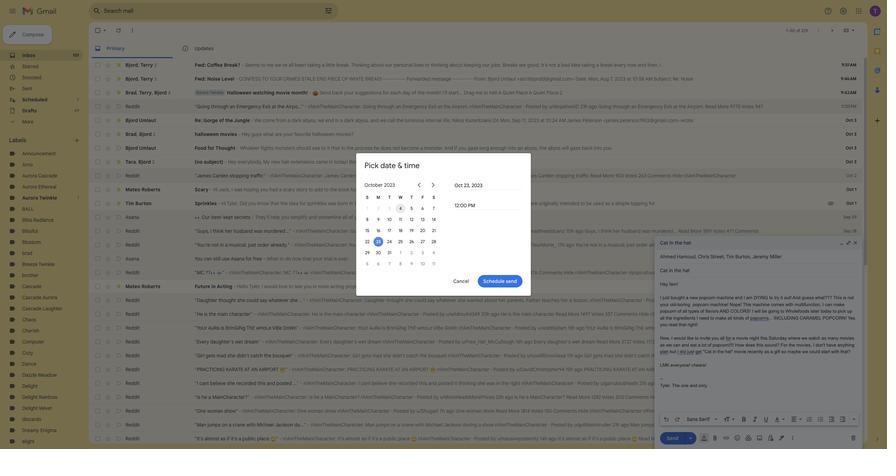 Task type: locate. For each thing, give the bounding box(es) containing it.
2 during from the left
[[728, 422, 742, 429]]

cant down - r/iamthemaincharacter: practicing karate at an airport at the left bottom
[[361, 381, 370, 387]]

announcement link
[[22, 151, 56, 157]]

i'll
[[443, 90, 447, 96]]

0 vertical spatial "
[[222, 270, 224, 276]]

the left bouquet"
[[264, 353, 271, 359]]

3 reddit from the top
[[125, 228, 140, 235]]

1 vertical spatial 10
[[421, 262, 425, 267]]

used
[[593, 201, 604, 207]]

you're right 17h
[[575, 242, 589, 248]]

13 not important switch from the top
[[115, 353, 122, 360]]

you right and on the top
[[458, 145, 466, 151]]

11 for "11 nov" cell
[[432, 262, 435, 267]]

2 horizontal spatial the
[[635, 325, 644, 332]]

26 row from the top
[[89, 405, 862, 419]]

best,
[[349, 159, 360, 165], [392, 187, 403, 193], [498, 284, 509, 290]]

20 row from the top
[[89, 322, 862, 335]]

·
[[523, 104, 525, 110], [446, 173, 447, 179], [497, 228, 499, 235], [495, 242, 496, 248], [364, 270, 365, 276], [667, 270, 668, 276], [644, 298, 645, 304], [421, 312, 422, 318], [512, 325, 514, 332], [436, 339, 438, 345], [502, 353, 503, 359], [491, 367, 492, 373], [575, 381, 576, 387], [415, 395, 416, 401], [391, 409, 392, 415], [677, 409, 679, 415], [549, 422, 550, 429], [472, 436, 473, 443]]

delight for delight link
[[22, 384, 38, 390]]

10 down 3 oct cell
[[387, 217, 392, 222]]

primary
[[107, 45, 125, 51]]

our
[[385, 62, 392, 68], [482, 62, 490, 68]]

sep for sep 14
[[844, 437, 852, 442]]

0 horizontal spatial an
[[251, 367, 258, 373]]

1 t from the left
[[388, 195, 391, 200]]

2 horizontal spatial think
[[601, 228, 612, 235]]

1 horizontal spatial 4
[[399, 206, 402, 211]]

1 musical, from the left
[[229, 242, 247, 248]]

0 horizontal spatial halloween
[[195, 131, 219, 138]]

28 inside cell
[[432, 239, 436, 245]]

15 inside cell
[[365, 228, 369, 234]]

s column header
[[362, 192, 373, 203], [428, 192, 439, 203]]

3 for (no subject) - hey everybody, my new hair extensions came in today! best, tara
[[854, 159, 857, 165]]

5 nov cell
[[362, 259, 373, 270]]

, for halloween movies
[[137, 131, 138, 137]]

husband down secrets
[[234, 228, 253, 235]]

main menu image
[[8, 7, 17, 15]]

aurora twinkle
[[22, 195, 57, 201]]

oct for hey guys what are your favorite halloween movies?
[[846, 132, 853, 137]]

14 not important switch from the top
[[115, 367, 122, 374]]

1 woman from the left
[[207, 409, 223, 415]]

movies?
[[336, 131, 354, 138]]

stopping up october
[[358, 173, 377, 179]]

1 t column header from the left
[[384, 192, 395, 203]]

1 character from the left
[[344, 312, 366, 318]]

0 vertical spatial 8
[[366, 217, 368, 222]]

aurora up "going
[[196, 90, 209, 95]]

hell
[[489, 90, 497, 96]]

1 horizontal spatial whatever
[[436, 298, 456, 304]]

2 carden from the left
[[340, 173, 356, 179]]

main content
[[89, 22, 868, 450]]

her right teaches
[[561, 298, 568, 304]]

aurora for aurora cascade
[[22, 173, 37, 179]]

aurora inside aurora twinkle halloween watching movie month!
[[196, 90, 209, 95]]

0 vertical spatial hi
[[213, 187, 218, 193]]

stopping down everybody,
[[230, 173, 249, 179]]

1 horizontal spatial believe
[[372, 381, 387, 387]]

2 inside labels navigation
[[77, 97, 79, 102]]

reddit for "guys, i think her husband was murdered..." - r/iamthemaincharacter: guys, i think her husband was murdered... r/iamthemaincharacter · posted by u/jdeadmeatsloanz 10h ago guys, i think her husband was murdered... read more 1891 votes 471 comments
[[125, 228, 140, 235]]

1 horizontal spatial whole
[[417, 325, 432, 332]]

cascade
[[38, 173, 57, 179], [22, 284, 41, 290], [22, 295, 41, 301], [22, 306, 41, 312]]

- r/iamthemaincharacter: it's almost as if it's a public place
[[278, 436, 411, 443]]

2 jumps from the left
[[376, 422, 389, 429]]

important according to google magic. switch
[[115, 62, 122, 69], [115, 76, 122, 82], [115, 186, 122, 193], [115, 200, 122, 207], [115, 283, 122, 290]]

1 catch from the left
[[250, 353, 263, 359]]

twinkle for breeze twinkle
[[39, 262, 55, 268]]

gorge
[[203, 117, 218, 124]]

votes left the 1172
[[633, 339, 645, 345]]

hi
[[213, 187, 218, 193], [221, 201, 226, 207]]

thought down future!
[[386, 298, 404, 304]]

4 for 4 oct cell
[[399, 206, 402, 211]]

1 dark from the left
[[292, 117, 301, 124]]

0 horizontal spatial 10
[[387, 217, 392, 222]]

twinkle for aurora twinkle halloween watching movie month!
[[210, 90, 223, 95]]

2 roberts from the top
[[142, 284, 160, 290]]

4 inside brad , terry , bjord 4
[[168, 90, 171, 95]]

maincharacter? up 150
[[530, 395, 565, 401]]

favorite
[[294, 131, 311, 138]]

cant right the '"i'
[[199, 381, 209, 387]]

tara down 'process'
[[361, 159, 371, 165]]

3 exit from the left
[[664, 104, 672, 110]]

2 important according to google magic. switch from the top
[[115, 76, 122, 82]]

1 man from the left
[[365, 422, 375, 429]]

acting left the field!
[[471, 284, 485, 290]]

" for "practicing karate at an airport
[[286, 367, 288, 373]]

daughter up 405
[[723, 298, 743, 304]]

1 bjord , terry 2 from the top
[[125, 62, 157, 68]]

didn't
[[237, 353, 249, 359]]

delight for delight velvet
[[22, 406, 38, 412]]

fwd: left "coffee"
[[195, 62, 206, 68]]

1 just from the left
[[248, 242, 256, 248]]

important mainly because you often read messages with this label. switch for (no subject) - hey everybody, my new hair extensions came in today! best, tara
[[115, 159, 122, 166]]

he
[[374, 145, 379, 151], [202, 395, 207, 401], [314, 395, 319, 401], [519, 395, 525, 401]]

important mainly because it was sent directly to you. switch
[[115, 117, 122, 124]]

1 horizontal spatial man
[[630, 422, 640, 429]]

cant up r/floridagators
[[660, 381, 669, 387]]

murdered...
[[417, 228, 443, 235], [652, 228, 677, 235]]

delight down delight link
[[22, 395, 38, 401]]

8 oct cell
[[362, 215, 373, 226]]

all left been
[[289, 62, 294, 68]]

reddit for "your aura is bringing the whole vibe down" - r/iamthemaincharacter: your aura is bringing the whole vibe down r/iamthemaincharacter · posted by u/wobblyllam 18h ago your aura is bringing the whole vibe down read more 10077 votes 405 comments hide
[[125, 325, 140, 332]]

grid containing s
[[362, 192, 439, 270]]

1 horizontal spatial 7
[[433, 206, 435, 211]]

💀 image
[[303, 271, 309, 276]]

airport down bouquet"
[[259, 367, 279, 373]]

important according to google magic. switch for future in acting - hello tyler, i would love to see you in more acting projects in the future! you absolutely have a future in the acting field! best, mateo
[[115, 283, 122, 290]]

1 carden from the left
[[212, 173, 228, 179]]

it up came
[[327, 145, 330, 151]]

f column header
[[417, 192, 428, 203]]

2 karate from the left
[[376, 367, 394, 373]]

schedule
[[483, 278, 505, 285]]

😬 image
[[280, 368, 286, 373], [667, 368, 673, 373]]

28
[[852, 229, 857, 234], [432, 239, 436, 245]]

, for fwd: noise level
[[138, 76, 139, 82]]

0 horizontal spatial 4
[[168, 90, 171, 95]]

14h right u/free_hat_mccullough
[[516, 339, 523, 345]]

0 horizontal spatial aura
[[208, 325, 220, 332]]

and down 505
[[727, 381, 736, 387]]

1 horizontal spatial woman
[[308, 409, 324, 415]]

11 nov cell
[[428, 259, 439, 270]]

meadow
[[38, 373, 57, 379]]

row containing tara
[[89, 155, 862, 169]]

10 not important switch from the top
[[115, 311, 122, 318]]

tab list right 'sep 29'
[[868, 22, 887, 425]]

1 horizontal spatial s column header
[[428, 192, 439, 203]]

None search field
[[89, 3, 338, 19]]

1 bringing from the left
[[226, 325, 245, 332]]

0 vertical spatial brad
[[125, 90, 137, 96]]

1 vertical spatial 28
[[432, 239, 436, 245]]

1 horizontal spatial 11
[[432, 262, 435, 267]]

she
[[237, 298, 245, 304], [290, 298, 298, 304], [405, 298, 413, 304], [458, 298, 466, 304], [763, 298, 771, 304], [227, 353, 235, 359], [383, 353, 391, 359], [615, 353, 623, 359], [227, 381, 235, 387], [389, 381, 396, 387], [477, 381, 485, 387], [688, 381, 695, 387]]

was left right
[[487, 381, 495, 387]]

abyss,
[[303, 117, 317, 124], [355, 117, 369, 124], [524, 145, 538, 151]]

10 reddit from the top
[[125, 353, 140, 359]]

1 vertical spatial brad
[[125, 131, 137, 137]]

7
[[433, 206, 435, 211], [388, 262, 391, 267]]

2 horizontal spatial stopping
[[555, 173, 575, 179]]

1 horizontal spatial it's
[[541, 62, 548, 68]]

17 oct cell
[[384, 226, 395, 237]]

inbox link
[[22, 52, 35, 59]]

2 s from the left
[[433, 195, 435, 200]]

😬 image
[[430, 368, 436, 373]]

mateo
[[125, 187, 140, 193], [404, 187, 418, 193], [125, 284, 140, 290], [510, 284, 524, 290]]

sep up sep 23
[[844, 298, 851, 303]]

3 think from the left
[[601, 228, 612, 235]]

2 t from the left
[[410, 195, 413, 200]]

3 just from the left
[[627, 242, 635, 248]]

burton
[[135, 201, 152, 207]]

20 oct cell
[[417, 226, 428, 237]]

terry for fwd: coffee break? - seems to me we've all been taking a little break. thinking about our personal lives or thinking about keeping our jobs. breaks are good. it's not a bad idea taking a break every now and then. i
[[140, 62, 153, 68]]

story
[[296, 187, 308, 193]]

cascade laughter
[[22, 306, 63, 312]]

drafts link
[[22, 108, 37, 114]]

0 vertical spatial 14
[[432, 217, 436, 222]]

2 dream from the left
[[581, 339, 595, 345]]

28 down 'sep 29'
[[852, 229, 857, 234]]

hey
[[242, 131, 250, 138], [228, 159, 237, 165]]

this down read more 2872 votes 505 comments hide r/
[[718, 381, 726, 387]]

this down "practicing karate at an airport
[[258, 381, 266, 387]]

thinking for or
[[431, 62, 448, 68]]

23 oct cell
[[373, 237, 384, 248]]

1 mateo roberts from the top
[[125, 187, 160, 193]]

the left 'airpo..."'
[[277, 104, 285, 110]]

16 down 9 oct cell
[[376, 228, 380, 234]]

girl right the 11h
[[584, 353, 592, 359]]

posted up 1282
[[577, 381, 593, 387]]

important mainly because you often read messages with this label. switch down important mainly because it was sent directly to you. "switch" on the left top of the page
[[115, 131, 122, 138]]

already."
[[270, 242, 290, 248]]

2 month! from the left
[[426, 90, 441, 96]]

2 man from the left
[[630, 422, 640, 429]]

21 oct cell
[[428, 226, 439, 237]]

going down suggestions
[[363, 104, 376, 110]]

s up when
[[366, 195, 369, 200]]

hair
[[281, 159, 290, 165]]

with down u/shugazi
[[415, 422, 424, 429]]

twinkle inside aurora twinkle halloween watching movie month!
[[210, 90, 223, 95]]

1 horizontal spatial idea
[[571, 62, 580, 68]]

to left hell
[[484, 90, 488, 96]]

born
[[338, 201, 348, 207]]

recorded
[[236, 381, 256, 387], [398, 381, 418, 387], [697, 381, 717, 387]]

2 oct 3 from the top
[[846, 132, 857, 137]]

not important switch for "you're not in a musical, just order already." - r/iamthemaincharacter: you're not in a musical, just order already. r/iamthemaincharacter · posted by u/lafleurmorte_ 17h ago you're not in a musical, just order already. read more 1612 votes
[[115, 242, 122, 249]]

12 reddit from the top
[[125, 381, 140, 387]]

«
[[418, 182, 421, 188]]

sep for sep 20
[[843, 353, 851, 359]]

ago down 150
[[549, 436, 557, 443]]

1 horizontal spatial tyler,
[[249, 284, 261, 290]]

0 horizontal spatial could
[[246, 298, 259, 304]]

2 emergency from the left
[[402, 104, 427, 110]]

10 inside cell
[[421, 262, 425, 267]]

search mail image
[[91, 5, 103, 17]]

22 oct cell
[[362, 237, 373, 248]]

future!
[[378, 284, 393, 290]]

8 for 8 oct cell
[[366, 217, 368, 222]]

1 delight from the top
[[22, 384, 38, 390]]

scary - hi jack, i was hoping you had a scary story to add to the book for camping night! best, mateo
[[195, 187, 418, 193]]

<james.peterson1902@gmail.com>
[[603, 117, 679, 124]]

in up read more 8504 votes 476 comments hide r/iamthemaincharacter r/popculturechat · posted by u/
[[599, 242, 602, 248]]

are
[[519, 62, 526, 68], [275, 131, 282, 138]]

brad , terry , bjord 4
[[125, 90, 171, 96]]

reddit for "you're not in a musical, just order already." - r/iamthemaincharacter: you're not in a musical, just order already. r/iamthemaincharacter · posted by u/lafleurmorte_ 17h ago you're not in a musical, just order already. read more 1612 votes
[[125, 242, 140, 248]]

0 horizontal spatial 14
[[432, 217, 436, 222]]

2 taking from the left
[[582, 62, 595, 68]]

1 vertical spatial bjord , terry 2
[[125, 76, 157, 82]]

2023 right october
[[384, 182, 395, 188]]

pick date & time dialog
[[356, 153, 531, 296]]

grid
[[362, 192, 439, 270]]

8 nov cell
[[395, 259, 406, 270]]

break.
[[336, 62, 350, 68]]

comments right 471
[[735, 228, 759, 235]]

1 horizontal spatial 29
[[852, 215, 857, 220]]

10 oct cell
[[384, 215, 395, 226]]

😬 image left 2872
[[667, 368, 673, 373]]

🙄 image
[[270, 437, 276, 443], [411, 437, 417, 443]]

« button
[[416, 182, 423, 189]]

toggle split pane mode image
[[843, 27, 850, 34]]

<sicritbjordd@gmail.com>
[[517, 76, 574, 82]]

11 oct cell
[[395, 215, 406, 226]]

hi down jack,
[[221, 201, 226, 207]]

more left 1141 on the right bottom
[[651, 436, 662, 443]]

votes left 357
[[592, 312, 604, 318]]

not important switch for "girl gets mad she didn't catch the bouquet" - r/iamthemaincharacter: girl gets mad she didn't catch the bouquet r/iamthemaincharacter · posted by u/ooolllliiivvviiiaaa 11h ago girl gets mad she didn't catch the bouquet read more 1409 votes
[[115, 353, 122, 360]]

1 horizontal spatial vibe
[[433, 325, 443, 332]]

airport left 😬 icon
[[409, 367, 429, 373]]

15 down 'sep 16'
[[853, 423, 857, 428]]

do
[[285, 256, 291, 262]]

whole up the 1172
[[645, 325, 660, 332]]

4 oct cell
[[395, 203, 406, 215]]

1 horizontal spatial with
[[415, 422, 424, 429]]

1 vertical spatial 8
[[399, 262, 402, 267]]

1 taking from the left
[[307, 62, 321, 68]]

..." down 💀 icon
[[299, 298, 305, 304]]

ago up the 10077
[[713, 298, 721, 304]]

dazzle
[[22, 373, 37, 379]]

2 the from the left
[[408, 325, 416, 332]]

1 horizontal spatial 8
[[399, 262, 402, 267]]

you right the did
[[248, 201, 256, 207]]

0 horizontal spatial s column header
[[362, 192, 373, 203]]

aurora down arno at left top
[[22, 173, 37, 179]]

263
[[638, 173, 646, 179]]

votes
[[742, 104, 754, 110], [625, 173, 637, 179], [713, 228, 725, 235], [703, 242, 715, 248], [516, 270, 528, 276], [592, 312, 604, 318], [726, 325, 738, 332], [633, 339, 645, 345], [716, 353, 728, 359], [710, 367, 723, 373], [602, 395, 614, 401], [531, 409, 543, 415], [673, 436, 685, 443]]

labels heading
[[9, 137, 73, 144]]

1 reddit from the top
[[125, 104, 140, 110]]

1 horizontal spatial girl
[[584, 353, 592, 359]]

1 this from the left
[[258, 381, 266, 387]]

secrets
[[234, 215, 250, 221]]

important mainly because you often read messages with this label. switch
[[115, 89, 122, 96], [115, 131, 122, 138], [115, 159, 122, 166]]

1 horizontal spatial 21
[[853, 340, 857, 345]]

sep for sep 16
[[844, 409, 852, 414]]

"guys,
[[195, 228, 209, 235]]

aurora up aurora twinkle link
[[22, 184, 37, 190]]

0 horizontal spatial believe
[[210, 381, 226, 387]]

1 could from the left
[[246, 298, 259, 304]]

2 oct cell
[[373, 203, 384, 215]]

21h right u/hot_day_3571
[[705, 298, 712, 304]]

1 horizontal spatial 6
[[422, 206, 424, 211]]

??
[[205, 270, 211, 276], [292, 270, 298, 276], [461, 270, 466, 276]]

it up "is he a maincharacter?" - r/iamthemaincharacter: is he a maincharacter? r/iamthemaincharacter · posted by u/moreheadsmoreprices 22h ago is he a maincharacter? read more 1282 votes 203 comments hide r/iamthemaincharacter r/
[[455, 381, 457, 387]]

1 horizontal spatial see
[[312, 145, 320, 151]]

1 horizontal spatial gets
[[361, 353, 371, 359]]

pick date & time heading
[[365, 161, 420, 170]]

2 practicing from the left
[[584, 367, 612, 373]]

was down they'll
[[254, 228, 263, 235]]

1 vertical spatial now
[[292, 256, 301, 262]]

9 right work
[[377, 217, 380, 222]]

important mainly because you often read messages with this label. switch up important mainly because it was sent directly to you. "switch" on the left top of the page
[[115, 89, 122, 96]]

1 husband from the left
[[234, 228, 253, 235]]

1 bouquet from the left
[[428, 353, 447, 359]]

10 for 10 nov cell
[[421, 262, 425, 267]]

send
[[506, 278, 517, 285]]

husband up 25
[[387, 228, 406, 235]]

24 oct cell
[[384, 237, 395, 248]]

0 vertical spatial am
[[645, 76, 653, 82]]

sep 28
[[844, 229, 857, 234]]

0 vertical spatial 15
[[365, 228, 369, 234]]

26 down 19 oct cell
[[409, 239, 414, 245]]

2 important mainly because you often read messages with this label. switch from the top
[[115, 131, 122, 138]]

1 horizontal spatial 14h
[[540, 436, 547, 443]]

scary
[[283, 187, 295, 193]]

aurora for aurora twinkle halloween watching movie month!
[[196, 90, 209, 95]]

brad for terry
[[125, 90, 137, 96]]

3 main from the left
[[521, 312, 532, 318]]

1 horizontal spatial it's
[[592, 436, 599, 443]]

1 vertical spatial mateo roberts
[[125, 284, 160, 290]]

🎃 image
[[313, 90, 318, 96]]

twinkle for aurora twinkle
[[39, 195, 57, 201]]

0 horizontal spatial just
[[248, 242, 256, 248]]

?? right ""mc"
[[205, 270, 211, 276]]

2 horizontal spatial best,
[[498, 284, 509, 290]]

more inside button
[[22, 119, 33, 125]]

8504
[[504, 270, 515, 276]]

💀 image
[[216, 271, 222, 276], [472, 271, 478, 276]]

1409
[[705, 353, 715, 359]]

1 vertical spatial hi
[[221, 201, 226, 207]]

3 believe from the left
[[671, 381, 686, 387]]

9 for 9 oct cell
[[377, 217, 380, 222]]

3 whole from the left
[[645, 325, 660, 332]]

0 horizontal spatial 24
[[387, 239, 392, 245]]

hi for hi jack, i was hoping you had a scary story to add to the book for camping night! best, mateo
[[213, 187, 218, 193]]

t for 2nd t 'column header' from the left
[[410, 195, 413, 200]]

cascade up the ethereal
[[38, 173, 57, 179]]

1 vertical spatial roberts
[[142, 284, 160, 290]]

0 horizontal spatial taking
[[307, 62, 321, 68]]

2 horizontal spatial thought
[[745, 298, 762, 304]]

23 inside cell
[[376, 239, 381, 245]]

oct for whoever fights monsters should see to it that in the process he does not become a monster. and if you gaze long enough into an abyss, the abyss will gaze back into you.
[[846, 146, 853, 151]]

extensions
[[291, 159, 314, 165]]

hi for hi tyler, did you know that the idea for sprinkles was born in 1913 when the dutch confectionaire, erven h. de jong created hagelslag. they were originally intended to be used as a simple topping for
[[221, 201, 226, 207]]

with up "it's almost as if it's a public place
[[246, 422, 256, 429]]

james down today!
[[325, 173, 339, 179]]

0 horizontal spatial 14h
[[516, 339, 523, 345]]

fwd: for fwd: noise level - confess to your crimes stale end piece of white bread! ---------- forwarded message --------- from: bjord umlaut <sicritbjordd@gmail.com> date: mon, aug 7, 2023 at 10:58 am subject: re: noise
[[195, 76, 206, 82]]

bjord , terry 2 for fwd: coffee break? - seems to me we've all been taking a little break. thinking about our personal lives or thinking about keeping our jobs. breaks are good. it's not a bad idea taking a break every now and then. i
[[125, 62, 157, 68]]

posted up de
[[448, 173, 464, 179]]

not right does
[[393, 145, 400, 151]]

i down - r/iamthemaincharacter: practicing karate at an airport at the left bottom
[[358, 381, 360, 387]]

man
[[365, 422, 375, 429], [630, 422, 640, 429]]

tyler, left the did
[[227, 201, 238, 207]]

2 through from the left
[[377, 104, 395, 110]]

in left acting
[[211, 284, 216, 290]]

traffic up october 2023 on the top of the page
[[378, 173, 391, 179]]

aurora
[[196, 90, 209, 95], [22, 173, 37, 179], [22, 184, 37, 190], [22, 195, 38, 201], [43, 295, 57, 301]]

twinkle down the ethereal
[[39, 195, 57, 201]]

1 horizontal spatial airport
[[409, 367, 429, 373]]

1 horizontal spatial down
[[672, 325, 685, 332]]

0 vertical spatial 2023
[[615, 76, 626, 82]]

1 horizontal spatial aura
[[369, 325, 381, 332]]

3 daughter's from the left
[[547, 339, 571, 345]]

0 vertical spatial mateo roberts
[[125, 187, 160, 193]]

cherish
[[22, 328, 39, 334]]

you right future!
[[394, 284, 402, 290]]

about
[[371, 62, 384, 68], [450, 62, 463, 68], [484, 298, 497, 304]]

emergency up luminous at the left
[[402, 104, 427, 110]]

not important switch for "your aura is bringing the whole vibe down" - r/iamthemaincharacter: your aura is bringing the whole vibe down r/iamthemaincharacter · posted by u/wobblyllam 18h ago your aura is bringing the whole vibe down read more 10077 votes 405 comments hide
[[115, 325, 122, 332]]

not important switch for "every daughter's wet dream" - r/iamthemaincharacter: every daughter's wet dream r/iamthemaincharacter · posted by u/free_hat_mccullough 14h ago every daughter's wet dream read more 3727 votes 1172 comments hide r/
[[115, 339, 122, 346]]

bouquet"
[[273, 353, 293, 359]]

not important switch for you can still use asana for free - what to do now that your trial is over. ‌ ‌ ‌ ‌ ‌ ‌ ‌ ‌ ‌ ‌ ‌ ‌ ‌ ‌ ‌ ‌ ‌ ‌ ‌ ‌ ‌ ‌ ‌ ‌ ‌ ‌ ‌ ‌ ‌ ‌ ‌ ‌ ‌ ‌ ‌ ‌ ‌ ‌ ‌ ‌ ‌ ‌ ‌ ‌ ‌ ‌ ‌ ‌ ‌ ‌ ‌ ‌ ‌ ‌ ‌ ‌ ‌ ‌ ‌ ‌ ‌ ‌ ‌ ‌ ‌ ‌ ‌ ‌ ‌ ‌ ‌ ‌ ‌ ‌ ‌ ‌ ‌ ‌ ‌ ‌ ‌
[[115, 256, 122, 263]]

1 horizontal spatial dream
[[581, 339, 595, 345]]

1 airport. from the left
[[452, 104, 469, 110]]

in
[[335, 117, 339, 124], [341, 145, 345, 151], [329, 159, 333, 165], [349, 201, 353, 207], [220, 242, 224, 248], [372, 242, 376, 248], [599, 242, 602, 248], [211, 284, 216, 290], [313, 284, 317, 290], [365, 284, 369, 290], [457, 284, 461, 290], [496, 381, 500, 387]]

fwd: for fwd: coffee break? - seems to me we've all been taking a little break. thinking about our personal lives or thinking about keeping our jobs. breaks are good. it's not a bad idea taking a break every now and then. i
[[195, 62, 206, 68]]

say
[[260, 298, 267, 304], [427, 298, 435, 304]]

1 horizontal spatial bringing
[[387, 325, 407, 332]]

sep for sep 26
[[844, 243, 851, 248]]

9 reddit from the top
[[125, 339, 140, 345]]

vibe down u/hot_day_3571
[[661, 325, 671, 332]]

didn't
[[392, 353, 405, 359], [624, 353, 636, 359]]

0 horizontal spatial tyler,
[[227, 201, 238, 207]]

is
[[221, 325, 224, 332], [382, 325, 385, 332], [610, 325, 613, 332], [309, 395, 313, 401], [514, 395, 518, 401]]

2 bouquet from the left
[[660, 353, 678, 359]]

2 vertical spatial important mainly because you often read messages with this label. switch
[[115, 159, 122, 166]]

breeze twinkle link
[[22, 262, 55, 268]]

6 reddit from the top
[[125, 298, 140, 304]]

suggestions
[[355, 90, 382, 96]]

dance link
[[22, 361, 36, 368]]

"
[[222, 270, 224, 276], [286, 367, 288, 373], [276, 436, 278, 443]]

1 horizontal spatial mc
[[452, 270, 460, 276]]

during
[[463, 422, 477, 429], [728, 422, 742, 429]]

votes left 947
[[742, 104, 754, 110]]

0 vertical spatial 10
[[387, 217, 392, 222]]

6 inside cell
[[377, 262, 380, 267]]

10 inside cell
[[387, 217, 392, 222]]

umlaut up brad , bjord 2
[[139, 117, 156, 124]]

27 row from the top
[[89, 419, 862, 432]]

airport. up the 'wrote:'
[[687, 104, 704, 110]]

1 vertical spatial 24
[[852, 298, 857, 303]]

0 vertical spatial fwd:
[[195, 62, 206, 68]]

" for "it's almost as if it's a public place
[[276, 436, 278, 443]]

comments right 357
[[614, 312, 638, 318]]

crane
[[233, 422, 245, 429], [401, 422, 414, 429], [666, 422, 679, 429]]

twinkle down level
[[210, 90, 223, 95]]

21 row from the top
[[89, 335, 862, 349]]

mateo roberts for scary - hi jack, i was hoping you had a scary story to add to the book for camping night! best, mateo
[[125, 187, 160, 193]]

1 michael from the left
[[257, 422, 274, 429]]

0 horizontal spatial into
[[508, 145, 516, 151]]

10 down 3 nov "cell"
[[421, 262, 425, 267]]

m column header
[[373, 192, 384, 203]]

recorded up u/shugazi
[[398, 381, 418, 387]]

that up 💀 icon
[[303, 256, 312, 262]]

1 horizontal spatial 😬 image
[[667, 368, 673, 373]]

1 vertical spatial u/
[[703, 409, 707, 415]]

the
[[418, 90, 425, 96], [277, 104, 285, 110], [443, 104, 451, 110], [679, 104, 686, 110], [225, 117, 233, 124], [396, 117, 403, 124], [346, 145, 354, 151], [539, 145, 547, 151], [330, 187, 337, 193], [280, 201, 288, 207], [378, 201, 385, 207], [370, 284, 377, 290], [462, 284, 470, 290], [209, 312, 216, 318], [324, 312, 331, 318], [513, 312, 520, 318], [264, 353, 271, 359], [420, 353, 427, 359], [651, 353, 659, 359], [501, 381, 509, 387]]

0 vertical spatial bjord umlaut
[[125, 117, 156, 124]]

0 horizontal spatial 9
[[377, 217, 380, 222]]

brad
[[125, 90, 137, 96], [125, 131, 137, 137]]

tab list
[[868, 22, 887, 425], [89, 39, 868, 58]]

0 horizontal spatial michael
[[257, 422, 274, 429]]

older image
[[829, 27, 836, 34]]

0 horizontal spatial 🙄 image
[[270, 437, 276, 443]]

2 nov cell
[[406, 248, 417, 259]]

drag
[[464, 90, 474, 96]]

oct 3 for hey guys what are your favorite halloween movies?
[[846, 132, 857, 137]]

1 inside cell
[[400, 251, 401, 256]]

reddit for "daughter thought she could say whatever she ..." - r/iamthemaincharacter: daughter thought she could say whatever she wanted about her parents. father teaches her a lesson. r/iamthemaincharacter · posted by u/hot_day_3571 21h ago daughter thought she
[[125, 298, 140, 304]]

cell for you can still use asana for free - what to do now that your trial is over. ‌ ‌ ‌ ‌ ‌ ‌ ‌ ‌ ‌ ‌ ‌ ‌ ‌ ‌ ‌ ‌ ‌ ‌ ‌ ‌ ‌ ‌ ‌ ‌ ‌ ‌ ‌ ‌ ‌ ‌ ‌ ‌ ‌ ‌ ‌ ‌ ‌ ‌ ‌ ‌ ‌ ‌ ‌ ‌ ‌ ‌ ‌ ‌ ‌ ‌ ‌ ‌ ‌ ‌ ‌ ‌ ‌ ‌ ‌ ‌ ‌ ‌ ‌ ‌ ‌ ‌ ‌ ‌ ‌ ‌ ‌ ‌ ‌ ‌ ‌ ‌ ‌ ‌ ‌ ‌ ‌
[[837, 256, 862, 263]]

comments right 476
[[539, 270, 563, 276]]

row
[[89, 58, 862, 72], [89, 72, 862, 86], [89, 86, 862, 100], [89, 100, 862, 114], [89, 114, 862, 128], [89, 128, 862, 141], [89, 141, 862, 155], [89, 155, 862, 169], [89, 169, 862, 183], [89, 183, 862, 197], [89, 197, 862, 211], [89, 211, 862, 225], [89, 225, 862, 238], [89, 238, 862, 252], [89, 252, 862, 266], [89, 266, 862, 280], [89, 280, 862, 294], [89, 294, 862, 308], [89, 308, 862, 322], [89, 322, 862, 335], [89, 335, 862, 349], [89, 349, 862, 363], [89, 363, 862, 377], [89, 377, 862, 391], [89, 391, 862, 405], [89, 405, 862, 419], [89, 419, 862, 432], [89, 432, 862, 446]]

4 inside cell
[[433, 251, 435, 256]]

1 horizontal spatial character
[[533, 312, 554, 318]]

important according to google magic. switch for fwd: noise level - confess to your crimes stale end piece of white bread! ---------- forwarded message --------- from: bjord umlaut <sicritbjordd@gmail.com> date: mon, aug 7, 2023 at 10:58 am subject: re: noise
[[115, 76, 122, 82]]

7 for 7 nov cell
[[388, 262, 391, 267]]

2023 right 7,
[[615, 76, 626, 82]]

bjord umlaut for food for thought - whoever fights monsters should see to it that in the process he does not become a monster. and if you gaze long enough into an abyss, the abyss will gaze back into you.
[[125, 145, 156, 151]]

6 inside cell
[[422, 206, 424, 211]]

28 inside row
[[852, 229, 857, 234]]

sep for sep 23
[[844, 312, 851, 317]]

1 horizontal spatial every
[[534, 339, 546, 345]]

movie
[[276, 90, 290, 96]]

1 horizontal spatial on
[[390, 422, 396, 429]]

16 inside row
[[853, 409, 857, 414]]

1 horizontal spatial gaze
[[570, 145, 581, 151]]

important mainly because you often read messages with this label. switch for halloween movies - hey guys what are your favorite halloween movies?
[[115, 131, 122, 138]]

1 horizontal spatial already.
[[649, 242, 666, 248]]

2 bringing from the left
[[387, 325, 407, 332]]

2 vibe from the left
[[433, 325, 443, 332]]

about up bread!
[[371, 62, 384, 68]]

0 vertical spatial 28
[[852, 229, 857, 234]]

19 row from the top
[[89, 308, 862, 322]]

0 horizontal spatial on
[[222, 422, 227, 429]]

read more 1141 votes
[[637, 436, 685, 443]]

1 horizontal spatial an
[[402, 367, 408, 373]]

oct 3 for hey everybody, my new hair extensions came in today! best, tara
[[846, 159, 857, 165]]

1 murdered... from the left
[[417, 228, 443, 235]]

2 noise from the left
[[681, 76, 693, 82]]

3 on from the left
[[656, 422, 661, 429]]

time
[[404, 161, 420, 170]]

4 nov cell
[[428, 248, 439, 259]]

8 reddit from the top
[[125, 325, 140, 332]]

2 every from the left
[[534, 339, 546, 345]]

2 you're from the left
[[575, 242, 589, 248]]

1 horizontal spatial 💀 image
[[472, 271, 478, 276]]

t column header
[[384, 192, 395, 203], [406, 192, 417, 203]]

6 down 30 oct cell
[[377, 262, 380, 267]]

new
[[271, 159, 280, 165]]

2 t column header from the left
[[406, 192, 417, 203]]

cell
[[837, 256, 862, 263], [837, 270, 862, 277], [837, 283, 862, 290], [837, 325, 862, 332], [837, 367, 862, 374], [837, 380, 862, 387], [837, 394, 862, 401]]

26 inside row
[[852, 243, 857, 248]]

9 nov cell
[[406, 259, 417, 270]]

now right every
[[627, 62, 637, 68]]

28 oct cell
[[428, 237, 439, 248]]

you down 💀 icon
[[304, 284, 312, 290]]

bjord , terry 2 for fwd: noise level - confess to your crimes stale end piece of white bread! ---------- forwarded message --------- from: bjord umlaut <sicritbjordd@gmail.com> date: mon, aug 7, 2023 at 10:58 am subject: re: noise
[[125, 76, 157, 82]]

4 inside cell
[[399, 206, 402, 211]]

roberts for future in acting - hello tyler, i would love to see you in more acting projects in the future! you absolutely have a future in the acting field! best, mateo
[[142, 284, 160, 290]]

»
[[432, 182, 435, 188]]

👀 image
[[195, 215, 201, 221], [211, 271, 216, 276], [298, 271, 303, 276]]

du..."
[[294, 422, 306, 429]]

trial
[[324, 256, 332, 262]]

"guys, i think her husband was murdered..." - r/iamthemaincharacter: guys, i think her husband was murdered... r/iamthemaincharacter · posted by u/jdeadmeatsloanz 10h ago guys, i think her husband was murdered... read more 1891 votes 471 comments
[[195, 228, 759, 235]]

subject)
[[204, 159, 223, 165]]

sep 20
[[843, 353, 857, 359]]

24 inside cell
[[387, 239, 392, 245]]

cell for "i cant believe she recorded this and posted ..." - r/iamthemaincharacter: i cant believe she recorded this and posted it thinking she was in the right r/iamthemaincharacter · posted by u/garrulousheath 21h ago i cant believe she recorded this and
[[837, 380, 862, 387]]

1 horizontal spatial 10
[[421, 262, 425, 267]]

0 vertical spatial see
[[312, 145, 320, 151]]

1 acting from the left
[[330, 284, 344, 290]]

9 for 9 nov cell
[[410, 262, 413, 267]]

4 not important switch from the top
[[115, 214, 122, 221]]

camping
[[358, 187, 377, 193]]

delight up discardo link
[[22, 406, 38, 412]]

carden
[[212, 173, 228, 179], [340, 173, 356, 179], [538, 173, 554, 179]]

9:46 am
[[841, 76, 857, 81]]

see right "should"
[[312, 145, 320, 151]]

1 horizontal spatial "
[[276, 436, 278, 443]]

20
[[420, 228, 425, 234], [852, 353, 857, 359]]

oct for hey everybody, my new hair extensions came in today! best, tara
[[846, 159, 853, 165]]

Time field
[[454, 202, 522, 209]]

not important switch
[[115, 103, 122, 110], [115, 145, 122, 152], [115, 173, 122, 180], [115, 214, 122, 221], [115, 228, 122, 235], [115, 242, 122, 249], [115, 256, 122, 263], [115, 270, 122, 277], [115, 297, 122, 304], [115, 311, 122, 318], [115, 325, 122, 332], [115, 339, 122, 346], [115, 353, 122, 360], [115, 367, 122, 374], [115, 380, 122, 387], [115, 394, 122, 401], [115, 408, 122, 415], [115, 422, 122, 429], [115, 436, 122, 443]]

1 inside cell
[[367, 206, 368, 211]]

14 reddit from the top
[[125, 409, 140, 415]]

1 cell from the top
[[837, 256, 862, 263]]

0 vertical spatial 21
[[432, 228, 436, 234]]

1 vertical spatial 21
[[853, 340, 857, 345]]

3 for food for thought - whoever fights monsters should see to it that in the process he does not become a monster. and if you gaze long enough into an abyss, the abyss will gaze back into you.
[[854, 146, 857, 151]]

james down u/ninjakiwixd
[[567, 117, 581, 124]]

1 vertical spatial oct 1
[[846, 201, 857, 206]]

3 inside cell
[[388, 206, 391, 211]]

2 daughter's from the left
[[333, 339, 357, 345]]

2 character from the left
[[533, 312, 554, 318]]

2 horizontal spatial gets
[[593, 353, 603, 359]]

sep up sep 28
[[844, 215, 851, 220]]

oct 3
[[846, 118, 857, 123], [846, 132, 857, 137], [846, 146, 857, 151], [846, 159, 857, 165]]

1 emergency from the left
[[236, 104, 261, 110]]

2 main from the left
[[333, 312, 343, 318]]

, for fwd: coffee break?
[[138, 62, 139, 68]]

3 for halloween movies - hey guys what are your favorite halloween movies?
[[854, 132, 857, 137]]

traffic
[[378, 173, 391, 179], [576, 173, 589, 179]]

2 bjord , terry 2 from the top
[[125, 76, 157, 82]]

2023 inside "october 2023" row
[[384, 182, 395, 188]]

1 horizontal spatial the
[[408, 325, 416, 332]]

Date field
[[454, 182, 522, 189]]

bjord
[[125, 62, 138, 68], [125, 76, 138, 82], [488, 76, 499, 82], [154, 90, 167, 96], [125, 117, 138, 124], [139, 131, 152, 137], [125, 145, 138, 151], [138, 159, 151, 165]]

1 say from the left
[[260, 298, 267, 304]]

13 oct cell
[[417, 215, 428, 226]]

1 horizontal spatial 🙄 image
[[411, 437, 417, 443]]

21 inside the 21 oct cell
[[432, 228, 436, 234]]

2872
[[699, 367, 709, 373]]

5 row from the top
[[89, 114, 862, 128]]

bad
[[561, 62, 570, 68]]

labels navigation
[[0, 22, 89, 450]]

10h
[[566, 228, 574, 235]]

mon,
[[588, 76, 599, 82], [500, 117, 511, 124]]

tab list containing primary
[[89, 39, 868, 58]]



Task type: vqa. For each thing, say whether or not it's contained in the screenshot.


Task type: describe. For each thing, give the bounding box(es) containing it.
11h
[[567, 353, 573, 359]]

more left 9775
[[718, 104, 729, 110]]

ago right 20h
[[491, 312, 499, 318]]

and down bouquet"
[[267, 381, 275, 387]]

your left trial
[[313, 256, 323, 262]]

fwd: noise level - confess to your crimes stale end piece of white bread! ---------- forwarded message --------- from: bjord umlaut <sicritbjordd@gmail.com> date: mon, aug 7, 2023 at 10:58 am subject: re: noise
[[195, 76, 693, 82]]

reddit for "man jumps on a crane with michael jackson du..." - r/iamthemaincharacter: man jumps on a crane with michael jackson during a show r/iamthemaincharacter · posted by u/gullibleintruder 21h ago man jumps on a crane with michael jackson during a show read
[[125, 422, 140, 429]]

free
[[253, 256, 262, 262]]

14 inside cell
[[432, 217, 436, 222]]

roberts for scary - hi jack, i was hoping you had a scary story to add to the book for camping night! best, mateo
[[142, 187, 160, 193]]

2 into from the left
[[594, 145, 602, 151]]

ago right 10h
[[575, 228, 584, 235]]

2 acting from the left
[[471, 284, 485, 290]]

to up came
[[321, 145, 326, 151]]

for left free
[[246, 256, 252, 262]]

ago up 'u/ooolllliiivvviiiaaa' at right
[[524, 339, 533, 345]]

2 horizontal spatial it's
[[558, 436, 565, 443]]

1 mc from the left
[[284, 270, 291, 276]]

fights
[[261, 145, 273, 151]]

cell for "your aura is bringing the whole vibe down" - r/iamthemaincharacter: your aura is bringing the whole vibe down r/iamthemaincharacter · posted by u/wobblyllam 18h ago your aura is bringing the whole vibe down read more 10077 votes 405 comments hide
[[837, 325, 862, 332]]

"practicing karate at an airport
[[195, 367, 280, 373]]

more left the 903
[[603, 173, 614, 179]]

not important switch for "going through an emergency exit at the airpo..." - r/iamthemaincharacter: going through an emergency exit at the airport. r/iamthemaincharacter · posted by u/ninjakiwixd 21h ago going through an emergency exit at the airport. read more 9775 votes 947
[[115, 103, 122, 110]]

to left add
[[309, 187, 313, 193]]

0 horizontal spatial ..."
[[293, 381, 299, 387]]

2 public from the left
[[383, 436, 397, 443]]

an right the enough
[[518, 145, 523, 151]]

not up read more 8504 votes 476 comments hide r/iamthemaincharacter r/popculturechat · posted by u/
[[590, 242, 597, 248]]

11:33 pm
[[841, 104, 857, 109]]

2 catch from the left
[[406, 353, 419, 359]]

her down kept
[[225, 228, 232, 235]]

0 vertical spatial all
[[289, 62, 294, 68]]

1 traffic from the left
[[378, 173, 391, 179]]

more left 1409
[[692, 353, 703, 359]]

0 vertical spatial re:
[[673, 76, 680, 82]]

u/ooolllliiivvviiiaaa
[[527, 353, 566, 359]]

confectionaire,
[[401, 201, 434, 207]]

1 nov cell
[[395, 248, 406, 259]]

27 oct cell
[[417, 237, 428, 248]]

hey for hey guys what are your favorite halloween movies?
[[242, 131, 250, 138]]

brad
[[22, 251, 32, 257]]

votes left 476
[[516, 270, 528, 276]]

i left would
[[262, 284, 263, 290]]

is down the more
[[319, 312, 323, 318]]

topping
[[631, 201, 648, 207]]

little
[[326, 62, 335, 68]]

her left 17
[[379, 228, 386, 235]]

13h
[[434, 270, 441, 276]]

1 didn't from the left
[[392, 353, 405, 359]]

you left had
[[260, 187, 268, 193]]

not important switch for "one woman show" - r/iamthemaincharacter: one woman show r/iamthemaincharacter · posted by u/shugazi 7h ago one woman show read more 1814 votes 150 comments hide r/iamthemaincharacter r/floridagators · posted by u/
[[115, 408, 122, 415]]

19 oct cell
[[406, 226, 417, 237]]

2 one from the left
[[456, 409, 465, 415]]

21h up peterson
[[580, 104, 588, 110]]

posted down hagelslag.
[[500, 228, 515, 235]]

the down the 1172
[[651, 353, 659, 359]]

1 horizontal spatial u/
[[703, 409, 707, 415]]

for right book
[[351, 187, 357, 193]]

oct for hi jack, i was hoping you had a scary story to add to the book for camping night! best, mateo
[[846, 187, 854, 192]]

2 this from the left
[[419, 381, 427, 387]]

not important switch for "daughter thought she could say whatever she ..." - r/iamthemaincharacter: daughter thought she could say whatever she wanted about her parents. father teaches her a lesson. r/iamthemaincharacter · posted by u/hot_day_3571 21h ago daughter thought she
[[115, 297, 122, 304]]

your
[[269, 76, 282, 82]]

u/free_hat_mccullough
[[462, 339, 514, 345]]

schedule send
[[483, 278, 517, 285]]

not important switch for "is he a maincharacter?" - r/iamthemaincharacter: is he a maincharacter? r/iamthemaincharacter · posted by u/moreheadsmoreprices 22h ago is he a maincharacter? read more 1282 votes 203 comments hide r/iamthemaincharacter r/
[[115, 394, 122, 401]]

pick date & time
[[365, 161, 420, 170]]

oct 3 for we come from a dark abyss, we end in a dark abyss, and we call the luminous interval life. nikos kazantzakis on mon, sep 11, 2023 at 10:24 am james peterson <james.peterson1902@gmail.com> wrote:
[[846, 118, 857, 123]]

more left the 1891
[[691, 228, 702, 235]]

chaos
[[22, 317, 36, 323]]

2 🙄 image from the left
[[411, 437, 417, 443]]

delight rainbow
[[22, 395, 58, 401]]

sent
[[22, 86, 32, 92]]

🙄 image
[[632, 437, 637, 443]]

posted down u/free_hat_mccullough
[[504, 353, 519, 359]]

not important switch for "man jumps on a crane with michael jackson du..." - r/iamthemaincharacter: man jumps on a crane with michael jackson during a show r/iamthemaincharacter · posted by u/gullibleintruder 21h ago man jumps on a crane with michael jackson during a show read
[[115, 422, 122, 429]]

1 daughter from the left
[[364, 298, 385, 304]]

the left future!
[[370, 284, 377, 290]]

2 posted from the left
[[438, 381, 453, 387]]

1 horizontal spatial ..."
[[299, 298, 305, 304]]

reddit for "every daughter's wet dream" - r/iamthemaincharacter: every daughter's wet dream r/iamthemaincharacter · posted by u/free_hat_mccullough 14h ago every daughter's wet dream read more 3727 votes 1172 comments hide r/
[[125, 339, 140, 345]]

wanted
[[467, 298, 483, 304]]

4 for 4 nov cell
[[433, 251, 435, 256]]

0 horizontal spatial you
[[195, 256, 203, 262]]

0 vertical spatial mon,
[[588, 76, 599, 82]]

3 thought from the left
[[745, 298, 762, 304]]

1 horizontal spatial abyss,
[[355, 117, 369, 124]]

i up 22
[[364, 228, 365, 235]]

2 horizontal spatial abyss,
[[524, 145, 538, 151]]

sep for sep 29
[[844, 215, 851, 220]]

1 gaze from the left
[[468, 145, 478, 151]]

3 woman from the left
[[466, 409, 482, 415]]

asana for what to do now that your trial is over. ‌ ‌ ‌ ‌ ‌ ‌ ‌ ‌ ‌ ‌ ‌ ‌ ‌ ‌ ‌ ‌ ‌ ‌ ‌ ‌ ‌ ‌ ‌ ‌ ‌ ‌ ‌ ‌ ‌ ‌ ‌ ‌ ‌ ‌ ‌ ‌ ‌ ‌ ‌ ‌ ‌ ‌ ‌ ‌ ‌ ‌ ‌ ‌ ‌ ‌ ‌ ‌ ‌ ‌ ‌ ‌ ‌ ‌ ‌ ‌ ‌ ‌ ‌ ‌ ‌ ‌ ‌ ‌ ‌ ‌ ‌ ‌ ‌ ‌ ‌ ‌ ‌ ‌ ‌ ‌ ‌
[[125, 256, 139, 262]]

0 vertical spatial that
[[331, 145, 340, 151]]

1 vertical spatial tyler,
[[249, 284, 261, 290]]

2 aura from the left
[[369, 325, 381, 332]]

1 inside labels navigation
[[77, 195, 79, 201]]

more left 1282
[[579, 395, 590, 401]]

reddit for "one woman show" - r/iamthemaincharacter: one woman show r/iamthemaincharacter · posted by u/shugazi 7h ago one woman show read more 1814 votes 150 comments hide r/iamthemaincharacter r/floridagators · posted by u/
[[125, 409, 140, 415]]

nikos
[[452, 117, 464, 124]]

14 inside row
[[853, 437, 857, 442]]

future
[[443, 284, 456, 290]]

i right the "guys,
[[210, 228, 212, 235]]

refresh image
[[115, 27, 122, 34]]

21 inside row
[[853, 340, 857, 345]]

1 horizontal spatial best,
[[392, 187, 403, 193]]

for right food
[[208, 145, 214, 151]]

1 already. from the left
[[423, 242, 440, 248]]

1 jackson from the left
[[275, 422, 293, 429]]

posted up 22h
[[493, 367, 508, 373]]

monsters
[[275, 145, 295, 151]]

29 oct cell
[[362, 248, 373, 259]]

2 he from the left
[[501, 312, 507, 318]]

t for 1st t 'column header' from the left
[[388, 195, 391, 200]]

26 inside cell
[[409, 239, 414, 245]]

2 our from the left
[[482, 62, 490, 68]]

3 carden from the left
[[538, 173, 554, 179]]

9775
[[730, 104, 741, 110]]

mateo roberts for future in acting - hello tyler, i would love to see you in more acting projects in the future! you absolutely have a future in the acting field! best, mateo
[[125, 284, 160, 290]]

the down forwarded
[[418, 90, 425, 96]]

you right help
[[281, 215, 289, 221]]

advanced search options image
[[322, 4, 335, 18]]

0 horizontal spatial best,
[[349, 159, 360, 165]]

2 could from the left
[[414, 298, 426, 304]]

an down each
[[396, 104, 401, 110]]

- r/iamthemaincharacter: mc ??
[[224, 270, 298, 276]]

posted down r/popculturechat
[[646, 298, 661, 304]]

sep 21
[[845, 340, 857, 345]]

the left the jungle
[[225, 117, 233, 124]]

end
[[317, 76, 326, 82]]

3 musical, from the left
[[608, 242, 626, 248]]

1 daughter's from the left
[[210, 339, 234, 345]]

bjord umlaut for re: gorge of the jungle - we come from a dark abyss, we end in a dark abyss, and we call the luminous interval life. nikos kazantzakis on mon, sep 11, 2023 at 10:24 am james peterson <james.peterson1902@gmail.com> wrote:
[[125, 117, 156, 124]]

main content containing primary
[[89, 22, 868, 450]]

acting
[[217, 284, 232, 290]]

asana for they'll help you simplify and streamline all of your work ‌ ‌ ‌ ‌ ‌ ‌ ‌ ‌ ‌ ‌ ‌ ‌ ‌ ‌ ‌ ‌ ‌ ‌ ‌ ‌ ‌ ‌ ‌ ‌ ‌ ‌ ‌ ‌ ‌ ‌ ‌ ‌ ‌ ‌ ‌ ‌ ‌ ‌ ‌ ‌ ‌ ‌ ‌ ‌ ‌ ‌ ‌ ‌ ‌ ‌ ‌ ‌ ‌ ‌ ‌ ‌ ‌ ‌ ‌ ‌ ‌ ‌ ‌ ‌ ‌ ‌ ‌ ‌ ‌ ‌
[[125, 215, 139, 221]]

were
[[527, 201, 538, 207]]

row containing tim burton
[[89, 197, 862, 211]]

primary tab
[[89, 39, 176, 58]]

1 cant from the left
[[199, 381, 209, 387]]

brother link
[[22, 273, 39, 279]]

0 horizontal spatial 👀 image
[[195, 215, 201, 221]]

and
[[444, 145, 453, 151]]

day
[[402, 90, 410, 96]]

and down 😬 icon
[[428, 381, 437, 387]]

posted right r/floridagators
[[680, 409, 695, 415]]

down"
[[283, 325, 299, 332]]

ethereal
[[38, 184, 56, 190]]

14 oct cell
[[428, 215, 439, 226]]

w column header
[[395, 192, 406, 203]]

2 inside tara , bjord 2
[[152, 160, 154, 165]]

0 horizontal spatial see
[[295, 284, 302, 290]]

1 wet from the left
[[235, 339, 243, 345]]

10 for the 10 oct cell
[[387, 217, 392, 222]]

computer
[[22, 339, 44, 345]]

settings image
[[839, 7, 848, 15]]

posted left 7 nov cell
[[366, 270, 382, 276]]

3 bringing from the left
[[615, 325, 634, 332]]

8 not important switch from the top
[[115, 270, 122, 277]]

0 horizontal spatial idea
[[289, 201, 298, 207]]

sprinkles
[[307, 201, 327, 207]]

intended
[[560, 201, 579, 207]]

0 horizontal spatial u/
[[692, 270, 697, 276]]

oct for r/iamthemaincharacter: james carden stopping traffic r/iamthemaincharacter · posted by u/positivevista 19h ago james carden stopping traffic read more 903 votes 263 comments hide r/iamthemaincharacter
[[846, 173, 853, 178]]

5 oct cell
[[406, 203, 417, 215]]

was down topping
[[642, 228, 650, 235]]

3 jackson from the left
[[709, 422, 727, 429]]

2 vertical spatial of
[[349, 215, 353, 221]]

6 oct cell
[[417, 203, 428, 215]]

cell for "is he a maincharacter?" - r/iamthemaincharacter: is he a maincharacter? r/iamthemaincharacter · posted by u/moreheadsmoreprices 22h ago is he a maincharacter? read more 1282 votes 203 comments hide r/iamthemaincharacter r/
[[837, 394, 862, 401]]

0 horizontal spatial of
[[219, 117, 224, 124]]

31 oct cell
[[384, 248, 395, 259]]

and left the call
[[370, 117, 379, 124]]

an up the <james.peterson1902@gmail.com> at the right top of page
[[631, 104, 637, 110]]

votes left 263
[[625, 173, 637, 179]]

your left work
[[354, 215, 364, 221]]

show"
[[224, 409, 238, 415]]

2 dark from the left
[[344, 117, 354, 124]]

1 place from the left
[[516, 90, 528, 96]]

ago down 203
[[621, 422, 629, 429]]

announcement
[[22, 151, 56, 157]]

cascade for cascade link
[[22, 284, 41, 290]]

i down used
[[598, 228, 600, 235]]

the left book
[[330, 187, 337, 193]]

cell for future in acting - hello tyler, i would love to see you in more acting projects in the future! you absolutely have a future in the acting field! best, mateo
[[837, 283, 862, 290]]

3 emergency from the left
[[638, 104, 663, 110]]

1 an from the left
[[251, 367, 258, 373]]

1 girl from the left
[[353, 353, 360, 359]]

1 horizontal spatial james
[[523, 173, 537, 179]]

cozy link
[[22, 350, 33, 357]]

the left abyss
[[539, 145, 547, 151]]

7 row from the top
[[89, 141, 862, 155]]

thinking
[[351, 62, 370, 68]]

2 airport. from the left
[[687, 104, 704, 110]]

1 with from the left
[[246, 422, 256, 429]]

more
[[318, 284, 329, 290]]

2 vertical spatial terry
[[139, 90, 152, 96]]

did
[[240, 201, 247, 207]]

blossom
[[22, 239, 41, 246]]

2 gets from the left
[[361, 353, 371, 359]]

terry for fwd: noise level - confess to your crimes stale end piece of white bread! ---------- forwarded message --------- from: bjord umlaut <sicritbjordd@gmail.com> date: mon, aug 7, 2023 at 10:58 am subject: re: noise
[[140, 76, 153, 82]]

in right future
[[457, 284, 461, 290]]

to left do on the left bottom of the page
[[280, 256, 284, 262]]

16 oct cell
[[373, 226, 384, 237]]

2 place from the left
[[398, 436, 410, 443]]

ago right 19h
[[513, 173, 522, 179]]

comments right 263
[[648, 173, 671, 179]]

150
[[544, 409, 552, 415]]

"one woman show" - r/iamthemaincharacter: one woman show r/iamthemaincharacter · posted by u/shugazi 7h ago one woman show read more 1814 votes 150 comments hide r/iamthemaincharacter r/floridagators · posted by u/
[[195, 409, 707, 415]]

food
[[195, 145, 206, 151]]

1 vertical spatial are
[[275, 131, 282, 138]]

from
[[276, 117, 286, 124]]

0 horizontal spatial james
[[325, 173, 339, 179]]

1 vertical spatial 2023
[[528, 117, 539, 124]]

29 inside cell
[[365, 251, 370, 256]]

is right trial
[[334, 256, 337, 262]]

sep 16
[[844, 409, 857, 414]]

umlaut for re: gorge of the jungle - we come from a dark abyss, we end in a dark abyss, and we call the luminous interval life. nikos kazantzakis on mon, sep 11, 2023 at 10:24 am james peterson <james.peterson1902@gmail.com> wrote:
[[139, 117, 156, 124]]

25 oct cell
[[395, 237, 406, 248]]

2 your from the left
[[586, 325, 596, 332]]

"every daughter's wet dream" - r/iamthemaincharacter: every daughter's wet dream r/iamthemaincharacter · posted by u/free_hat_mccullough 14h ago every daughter's wet dream read more 3727 votes 1172 comments hide r/
[[195, 339, 695, 345]]

updates tab
[[176, 39, 264, 58]]

we
[[255, 117, 261, 124]]

reddit for "he is the main character" - r/iamthemaincharacter: he is the main character r/iamthemaincharacter · posted by u/wildmutt4349 20h ago he is the main character read more 1497 votes 357 comments hide r/iamthemaincharacter r/
[[125, 312, 140, 318]]

reddit for "is he a maincharacter?" - r/iamthemaincharacter: is he a maincharacter? r/iamthemaincharacter · posted by u/moreheadsmoreprices 22h ago is he a maincharacter? read more 1282 votes 203 comments hide r/iamthemaincharacter r/
[[125, 395, 140, 401]]

0 vertical spatial 14h
[[516, 339, 523, 345]]

0 horizontal spatial that
[[270, 201, 279, 207]]

more left the 10077
[[699, 325, 710, 332]]

umlaut for food for thought - whoever fights monsters should see to it that in the process he does not become a monster. and if you gaze long enough into an abyss, the abyss will gaze back into you.
[[139, 145, 156, 151]]

bliss
[[22, 217, 32, 224]]

2 airport from the left
[[409, 367, 429, 373]]

3 stopping from the left
[[555, 173, 575, 179]]

votes right 1409
[[716, 353, 728, 359]]

cascade for cascade laughter
[[22, 306, 41, 312]]

more left 1497
[[568, 312, 579, 318]]

1 dream from the left
[[367, 339, 381, 345]]

should
[[296, 145, 311, 151]]

more left 1814
[[508, 409, 520, 415]]

hey for hey everybody, my new hair extensions came in today! best, tara
[[228, 159, 237, 165]]

15 oct cell
[[362, 226, 373, 237]]

gmail image
[[22, 4, 60, 18]]

18 oct cell
[[395, 226, 406, 237]]

i up r/floridagators
[[657, 381, 659, 387]]

your up monsters
[[283, 131, 293, 138]]

8 for 8 nov cell
[[399, 262, 402, 267]]

3 wet from the left
[[572, 339, 580, 345]]

been
[[295, 62, 306, 68]]

grid inside pick date & time dialog
[[362, 192, 439, 270]]

sep for sep 21
[[845, 340, 852, 345]]

1 vertical spatial 14h
[[540, 436, 547, 443]]

not important switch for "guys, i think her husband was murdered..." - r/iamthemaincharacter: guys, i think her husband was murdered... r/iamthemaincharacter · posted by u/jdeadmeatsloanz 10h ago guys, i think her husband was murdered... read more 1891 votes 471 comments
[[115, 228, 122, 235]]

votes left 505
[[710, 367, 723, 373]]

the left right
[[501, 381, 509, 387]]

u/garrulousheath
[[600, 381, 638, 387]]

aurora for aurora twinkle
[[22, 195, 38, 201]]

1 order from the left
[[257, 242, 269, 248]]

absolutely
[[403, 284, 426, 290]]

2 thought from the left
[[386, 298, 404, 304]]

drafts
[[22, 108, 37, 114]]

9 oct cell
[[373, 215, 384, 226]]

was up 26 oct cell
[[408, 228, 416, 235]]

posted down parents.
[[515, 325, 530, 332]]

2 with from the left
[[415, 422, 424, 429]]

1 at from the left
[[244, 367, 250, 373]]

2 girl from the left
[[584, 353, 592, 359]]

1 horizontal spatial 👀 image
[[211, 271, 216, 276]]

use
[[222, 256, 230, 262]]

the right "he
[[209, 312, 216, 318]]

sep left 11,
[[512, 117, 521, 124]]

3 karate from the left
[[613, 367, 631, 373]]

does
[[381, 145, 391, 151]]

thinking for it
[[459, 381, 476, 387]]

1 horizontal spatial am
[[645, 76, 653, 82]]

6 for 6 oct cell
[[422, 206, 424, 211]]

more button
[[0, 116, 83, 128]]

11 for 11 oct cell
[[399, 217, 402, 222]]

for right topping
[[649, 201, 655, 207]]

posted left u/shugazi
[[394, 409, 409, 415]]

"james carden stopping traffic" - r/iamthemaincharacter: james carden stopping traffic r/iamthemaincharacter · posted by u/positivevista 19h ago james carden stopping traffic read more 903 votes 263 comments hide r/iamthemaincharacter
[[195, 173, 736, 179]]

1 halloween from the left
[[195, 131, 219, 138]]

1 a from the left
[[498, 90, 501, 96]]

reddit for "girl gets mad she didn't catch the bouquet" - r/iamthemaincharacter: girl gets mad she didn't catch the bouquet r/iamthemaincharacter · posted by u/ooolllliiivvviiiaaa 11h ago girl gets mad she didn't catch the bouquet read more 1409 votes
[[125, 353, 140, 359]]

1 s column header from the left
[[362, 192, 373, 203]]

903
[[615, 173, 624, 179]]

19 not important switch from the top
[[115, 436, 122, 443]]

to right add
[[324, 187, 329, 193]]

2 quiet from the left
[[533, 90, 545, 96]]

0 vertical spatial idea
[[571, 62, 580, 68]]

6 for 6 nov cell
[[377, 262, 380, 267]]

0 vertical spatial tyler,
[[227, 201, 238, 207]]

9:51 am
[[842, 62, 857, 68]]

20 inside "20 oct" cell
[[420, 228, 425, 234]]

2 almost from the left
[[345, 436, 360, 443]]

2 daughter from the left
[[723, 298, 743, 304]]

the down m on the left
[[378, 201, 385, 207]]

1 vertical spatial mon,
[[500, 117, 511, 124]]

1 whole from the left
[[256, 325, 271, 332]]

votes left 150
[[531, 409, 543, 415]]

1 vertical spatial you
[[394, 284, 402, 290]]

12 oct cell
[[406, 215, 417, 226]]

reddit for "james carden stopping traffic" - r/iamthemaincharacter: james carden stopping traffic r/iamthemaincharacter · posted by u/positivevista 19h ago james carden stopping traffic read more 903 votes 263 comments hide r/iamthemaincharacter
[[125, 173, 140, 179]]

3 nov cell
[[417, 248, 428, 259]]

5 cell from the top
[[837, 367, 862, 374]]

10 nov cell
[[417, 259, 428, 270]]

16 inside 16 oct cell
[[376, 228, 380, 234]]

15 inside row
[[853, 423, 857, 428]]

0 horizontal spatial abyss,
[[303, 117, 317, 124]]

2 horizontal spatial of
[[412, 90, 416, 96]]

1 think from the left
[[213, 228, 224, 235]]

important according to google magic. switch for sprinkles - hi tyler, did you know that the idea for sprinkles was born in 1913 when the dutch confectionaire, erven h. de jong created hagelslag. they were originally intended to be used as a simple topping for
[[115, 200, 122, 207]]

"you're not in a musical, just order already." - r/iamthemaincharacter: you're not in a musical, just order already. r/iamthemaincharacter · posted by u/lafleurmorte_ 17h ago you're not in a musical, just order already. read more 1612 votes
[[195, 242, 715, 248]]

was left hoping
[[234, 187, 243, 193]]

1 horizontal spatial about
[[450, 62, 463, 68]]

2 on from the left
[[390, 422, 396, 429]]

u/wildmutt4349
[[446, 312, 480, 318]]

1 horizontal spatial it
[[455, 381, 457, 387]]

sprinkles
[[195, 201, 217, 207]]

» button
[[430, 182, 437, 189]]

breeze
[[22, 262, 37, 268]]

1 vertical spatial am
[[559, 117, 566, 124]]

1 vertical spatial back
[[582, 145, 593, 151]]

in up use
[[220, 242, 224, 248]]

2 guys, from the left
[[585, 228, 597, 235]]

3 cant from the left
[[660, 381, 669, 387]]

5 for 5 nov cell
[[366, 262, 368, 267]]

0 horizontal spatial me
[[267, 62, 274, 68]]

still
[[213, 256, 221, 262]]

reddit for "going through an emergency exit at the airpo..." - r/iamthemaincharacter: going through an emergency exit at the airport. r/iamthemaincharacter · posted by u/ninjakiwixd 21h ago going through an emergency exit at the airport. read more 9775 votes 947
[[125, 104, 140, 110]]

fwd: coffee break? - seems to me we've all been taking a little break. thinking about our personal lives or thinking about keeping our jobs. breaks are good. it's not a bad idea taking a break every now and then. i
[[195, 62, 661, 68]]

delight rainbow link
[[22, 395, 58, 401]]

2 inside brad , bjord 2
[[153, 132, 155, 137]]

7 for 7 oct cell on the top left of page
[[433, 206, 435, 211]]

6 nov cell
[[373, 259, 384, 270]]

0 horizontal spatial about
[[371, 62, 384, 68]]

r/iamthemaincharacter · posted by u/infamous_fig7614 13h ago mc ??
[[309, 270, 466, 276]]

24 inside row
[[852, 298, 857, 303]]

and right simplify
[[309, 215, 317, 221]]

thought
[[215, 145, 235, 151]]

over.
[[338, 256, 349, 262]]

3 oct cell
[[384, 203, 395, 215]]

posted down 150
[[551, 422, 566, 429]]

erven
[[435, 201, 447, 207]]

october 2023 row
[[362, 178, 439, 192]]

0 horizontal spatial it
[[327, 145, 330, 151]]

23 inside row
[[852, 312, 857, 317]]

votes left 203
[[602, 395, 614, 401]]

oct for we come from a dark abyss, we end in a dark abyss, and we call the luminous interval life. nikos kazantzakis on mon, sep 11, 2023 at 10:24 am james peterson <james.peterson1902@gmail.com> wrote:
[[846, 118, 853, 123]]

sep for sep 28
[[844, 229, 851, 234]]

1 guys, from the left
[[350, 228, 363, 235]]

1 horizontal spatial now
[[627, 62, 637, 68]]

1 he from the left
[[312, 312, 318, 318]]

1 you're from the left
[[349, 242, 363, 248]]

26 oct cell
[[406, 237, 417, 248]]

not important switch for "he is the main character" - r/iamthemaincharacter: he is the main character r/iamthemaincharacter · posted by u/wildmutt4349 20h ago he is the main character read more 1497 votes 357 comments hide r/iamthemaincharacter r/
[[115, 311, 122, 318]]

7 oct cell
[[428, 203, 439, 215]]

3 mad from the left
[[604, 353, 614, 359]]

21h right u/gullibleintruder
[[612, 422, 620, 429]]

1 oct cell
[[362, 203, 373, 215]]

ago right '7h'
[[446, 409, 455, 415]]

3 through from the left
[[613, 104, 630, 110]]

2 place from the left
[[546, 90, 559, 96]]

1 horizontal spatial me
[[476, 90, 482, 96]]

2 think from the left
[[367, 228, 377, 235]]

f
[[422, 195, 424, 200]]

an down 'halloween'
[[230, 104, 235, 110]]

23 row from the top
[[89, 363, 862, 377]]

29 inside row
[[852, 215, 857, 220]]

9 row from the top
[[89, 169, 862, 183]]

3 for re: gorge of the jungle - we come from a dark abyss, we end in a dark abyss, and we call the luminous interval life. nikos kazantzakis on mon, sep 11, 2023 at 10:24 am james peterson <james.peterson1902@gmail.com> wrote:
[[854, 118, 857, 123]]

22h
[[496, 395, 504, 401]]

more left 1612
[[680, 242, 691, 248]]

1 we from the left
[[318, 117, 324, 124]]

2 wet from the left
[[358, 339, 366, 345]]

important according to google magic. switch for fwd: coffee break? - seems to me we've all been taking a little break. thinking about our personal lives or thinking about keeping our jobs. breaks are good. it's not a bad idea taking a break every now and then. i
[[115, 62, 122, 69]]

2 vertical spatial that
[[303, 256, 312, 262]]

2 horizontal spatial 👀 image
[[298, 271, 303, 276]]

1 horizontal spatial tara
[[361, 159, 371, 165]]

1 vertical spatial re:
[[195, 117, 202, 124]]

posted down have
[[423, 312, 438, 318]]

it's
[[231, 436, 237, 443]]

203
[[615, 395, 624, 401]]

3 vibe from the left
[[661, 325, 671, 332]]

aurora for aurora ethereal
[[22, 184, 37, 190]]

0 horizontal spatial it's
[[338, 436, 344, 443]]

1 whatever from the left
[[269, 298, 289, 304]]

30 oct cell
[[373, 248, 384, 259]]

0 horizontal spatial back
[[332, 90, 343, 96]]

7 nov cell
[[384, 259, 395, 270]]

from:
[[474, 76, 486, 82]]

the right the call
[[396, 117, 403, 124]]

to right love
[[289, 284, 293, 290]]

5 for 5 oct cell
[[411, 206, 413, 211]]

0 vertical spatial umlaut
[[500, 76, 516, 82]]

20 inside row
[[852, 353, 857, 359]]

ago right 18h
[[576, 325, 585, 332]]

13 row from the top
[[89, 225, 862, 238]]

1 your from the left
[[358, 325, 368, 332]]

brad , bjord 2
[[125, 131, 155, 137]]

life.
[[443, 117, 451, 124]]

sep 23
[[844, 312, 857, 317]]

reddit for "i cant believe she recorded this and posted ..." - r/iamthemaincharacter: i cant believe she recorded this and posted it thinking she was in the right r/iamthemaincharacter · posted by u/garrulousheath 21h ago i cant believe she recorded this and
[[125, 381, 140, 387]]

1 the from the left
[[246, 325, 255, 332]]

2 horizontal spatial about
[[484, 298, 497, 304]]

3 inside "cell"
[[422, 251, 424, 256]]

read more 8504 votes 476 comments hide r/iamthemaincharacter r/popculturechat · posted by u/
[[478, 270, 697, 276]]

1 our from the left
[[385, 62, 392, 68]]

2 horizontal spatial james
[[567, 117, 581, 124]]

i right then.
[[660, 62, 661, 68]]

for down story
[[300, 201, 306, 207]]

1 row from the top
[[89, 58, 862, 72]]

2 murdered... from the left
[[652, 228, 677, 235]]

the down the more
[[324, 312, 331, 318]]

delight for delight rainbow
[[22, 395, 38, 401]]

1 gets from the left
[[206, 353, 215, 359]]

0 horizontal spatial tara
[[125, 159, 136, 165]]

oct 3 for whoever fights monsters should see to it that in the process he does not become a monster. and if you gaze long enough into an abyss, the abyss will gaze back into you.
[[846, 146, 857, 151]]

2 didn't from the left
[[624, 353, 636, 359]]

cascade for cascade aurora
[[22, 295, 41, 301]]

white
[[349, 76, 364, 82]]

brad for bjord
[[125, 131, 137, 137]]

posted up "girl gets mad she didn't catch the bouquet" - r/iamthemaincharacter: girl gets mad she didn't catch the bouquet r/iamthemaincharacter · posted by u/ooolllliiivvviiiaaa 11h ago girl gets mad she didn't catch the bouquet read more 1409 votes
[[439, 339, 454, 345]]

important according to google magic. switch for scary - hi jack, i was hoping you had a scary story to add to the book for camping night! best, mateo
[[115, 186, 122, 193]]

1 maincharacter? from the left
[[325, 395, 360, 401]]

0 horizontal spatial now
[[292, 256, 301, 262]]

0 vertical spatial are
[[519, 62, 526, 68]]

2 already. from the left
[[649, 242, 666, 248]]

1 horizontal spatial all
[[342, 215, 347, 221]]

1 thought from the left
[[219, 298, 236, 304]]

"one
[[195, 409, 206, 415]]

not important switch for "i cant believe she recorded this and posted ..." - r/iamthemaincharacter: i cant believe she recorded this and posted it thinking she was in the right r/iamthemaincharacter · posted by u/garrulousheath 21h ago i cant believe she recorded this and
[[115, 380, 122, 387]]

ago up r/floridagators
[[648, 381, 656, 387]]



